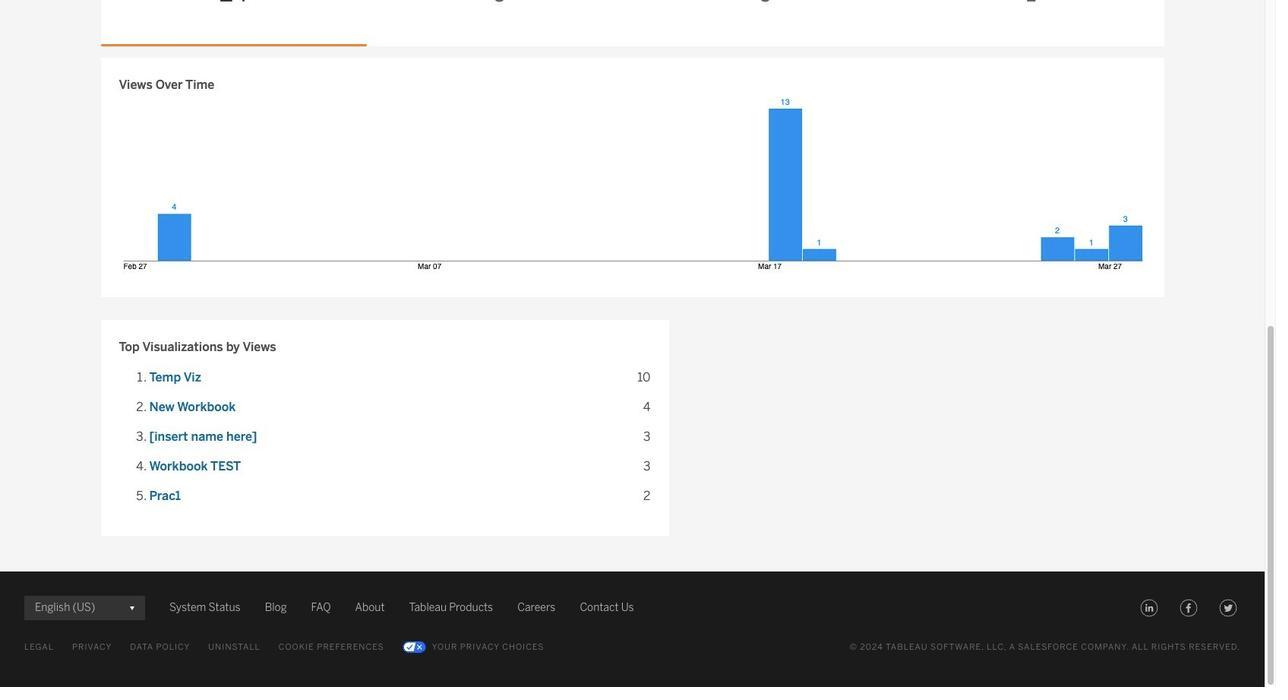 Task type: vqa. For each thing, say whether or not it's contained in the screenshot.
Vega Visualization "element"
yes



Task type: describe. For each thing, give the bounding box(es) containing it.
vega visualization image
[[119, 94, 1147, 274]]

vega visualization element
[[119, 94, 1147, 279]]

selected language element
[[35, 596, 135, 620]]



